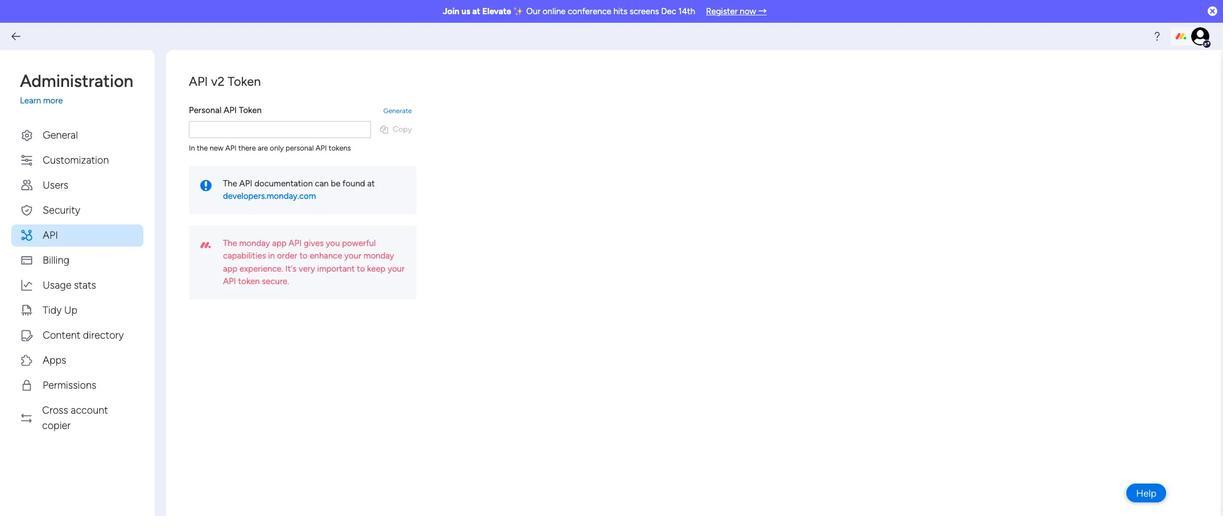 Task type: vqa. For each thing, say whether or not it's contained in the screenshot.
v2 bolt switch image
no



Task type: locate. For each thing, give the bounding box(es) containing it.
customization button
[[11, 149, 143, 172]]

us
[[462, 6, 471, 17]]

0 horizontal spatial at
[[367, 178, 375, 189]]

hits
[[614, 6, 628, 17]]

permissions
[[43, 379, 96, 392]]

monday up keep
[[364, 251, 394, 261]]

1 the from the top
[[223, 178, 237, 189]]

app
[[272, 238, 287, 248], [223, 264, 238, 274]]

in the new api there are only personal api tokens
[[189, 144, 351, 153]]

powerful
[[342, 238, 376, 248]]

apps
[[43, 354, 66, 367]]

join us at elevate ✨ our online conference hits screens dec 14th
[[443, 6, 696, 17]]

to
[[300, 251, 308, 261], [357, 264, 365, 274]]

1 horizontal spatial app
[[272, 238, 287, 248]]

users
[[43, 179, 68, 192]]

0 vertical spatial app
[[272, 238, 287, 248]]

content directory
[[43, 329, 124, 342]]

api right new at the top
[[225, 144, 237, 153]]

1 vertical spatial app
[[223, 264, 238, 274]]

you
[[326, 238, 340, 248]]

0 vertical spatial token
[[228, 74, 261, 89]]

up
[[64, 304, 77, 317]]

api up developers.monday.com
[[239, 178, 252, 189]]

account
[[71, 404, 108, 417]]

it's
[[286, 264, 297, 274]]

the inside 'the api documentation can be found at developers.monday.com'
[[223, 178, 237, 189]]

developers.monday.com
[[223, 191, 316, 202]]

1 vertical spatial the
[[223, 238, 237, 248]]

at inside 'the api documentation can be found at developers.monday.com'
[[367, 178, 375, 189]]

general
[[43, 129, 78, 141]]

permissions button
[[11, 375, 143, 397]]

✨
[[514, 6, 524, 17]]

order
[[277, 251, 298, 261]]

0 vertical spatial your
[[345, 251, 362, 261]]

1 vertical spatial token
[[239, 105, 262, 116]]

back to workspace image
[[10, 31, 22, 42]]

more
[[43, 96, 63, 106]]

token up there
[[239, 105, 262, 116]]

0 vertical spatial monday
[[239, 238, 270, 248]]

new
[[210, 144, 224, 153]]

tokens
[[329, 144, 351, 153]]

customization
[[43, 154, 109, 167]]

personal api token
[[189, 105, 262, 116]]

monday up capabilities
[[239, 238, 270, 248]]

tidy up
[[43, 304, 77, 317]]

tidy
[[43, 304, 62, 317]]

token
[[228, 74, 261, 89], [239, 105, 262, 116]]

the api documentation can be found at developers.monday.com
[[223, 178, 375, 202]]

api inside button
[[43, 229, 58, 242]]

billing
[[43, 254, 69, 267]]

1 horizontal spatial your
[[388, 264, 405, 274]]

app up in
[[272, 238, 287, 248]]

usage
[[43, 279, 71, 292]]

the up capabilities
[[223, 238, 237, 248]]

your
[[345, 251, 362, 261], [388, 264, 405, 274]]

register now →
[[707, 6, 767, 17]]

the right the dapulse info image
[[223, 178, 237, 189]]

jacob simon image
[[1192, 27, 1210, 46]]

api right personal
[[224, 105, 237, 116]]

your down powerful
[[345, 251, 362, 261]]

token for personal api token
[[239, 105, 262, 116]]

dapulse info image
[[200, 177, 212, 194]]

14th
[[679, 6, 696, 17]]

billing button
[[11, 250, 143, 272]]

monday
[[239, 238, 270, 248], [364, 251, 394, 261]]

at right us
[[473, 6, 481, 17]]

join
[[443, 6, 460, 17]]

help
[[1137, 488, 1157, 500]]

our
[[527, 6, 541, 17]]

learn more link
[[20, 94, 143, 107]]

elevate
[[483, 6, 512, 17]]

0 horizontal spatial monday
[[239, 238, 270, 248]]

api up billing at the left
[[43, 229, 58, 242]]

content
[[43, 329, 80, 342]]

2 the from the top
[[223, 238, 237, 248]]

experience.
[[240, 264, 283, 274]]

apps button
[[11, 350, 143, 372]]

0 vertical spatial the
[[223, 178, 237, 189]]

v2
[[211, 74, 225, 89]]

help button
[[1127, 484, 1167, 503]]

1 vertical spatial your
[[388, 264, 405, 274]]

app down capabilities
[[223, 264, 238, 274]]

monday icon image
[[200, 237, 211, 254]]

in
[[268, 251, 275, 261]]

1 vertical spatial at
[[367, 178, 375, 189]]

your right keep
[[388, 264, 405, 274]]

1 vertical spatial to
[[357, 264, 365, 274]]

cross
[[42, 404, 68, 417]]

api left tokens
[[316, 144, 327, 153]]

be
[[331, 178, 341, 189]]

to up very
[[300, 251, 308, 261]]

0 vertical spatial at
[[473, 6, 481, 17]]

the inside the monday app api gives you powerful capabilities in order to enhance your monday app experience. it's very important to keep your api token secure.
[[223, 238, 237, 248]]

1 horizontal spatial at
[[473, 6, 481, 17]]

api
[[189, 74, 208, 89], [224, 105, 237, 116], [225, 144, 237, 153], [316, 144, 327, 153], [239, 178, 252, 189], [43, 229, 58, 242], [289, 238, 302, 248], [223, 277, 236, 287]]

at
[[473, 6, 481, 17], [367, 178, 375, 189]]

in
[[189, 144, 195, 153]]

to left keep
[[357, 264, 365, 274]]

api v2 token
[[189, 74, 261, 89]]

api left v2
[[189, 74, 208, 89]]

token right v2
[[228, 74, 261, 89]]

the
[[223, 178, 237, 189], [223, 238, 237, 248]]

at right found
[[367, 178, 375, 189]]

1 horizontal spatial monday
[[364, 251, 394, 261]]

secure.
[[262, 277, 289, 287]]

the for the monday app api gives you powerful capabilities in order to enhance your monday app experience. it's very important to keep your api token secure.
[[223, 238, 237, 248]]

keep
[[367, 264, 386, 274]]

cross account copier
[[42, 404, 108, 432]]

api left "token"
[[223, 277, 236, 287]]

the monday app api gives you powerful capabilities in order to enhance your monday app experience. it's very important to keep your api token secure.
[[223, 238, 405, 287]]

generate button
[[379, 102, 417, 120]]

0 horizontal spatial to
[[300, 251, 308, 261]]

the
[[197, 144, 208, 153]]

0 horizontal spatial your
[[345, 251, 362, 261]]



Task type: describe. For each thing, give the bounding box(es) containing it.
screens
[[630, 6, 660, 17]]

stats
[[74, 279, 96, 292]]

dec
[[662, 6, 677, 17]]

1 horizontal spatial to
[[357, 264, 365, 274]]

documentation
[[255, 178, 313, 189]]

important
[[317, 264, 355, 274]]

general button
[[11, 124, 143, 147]]

api inside 'the api documentation can be found at developers.monday.com'
[[239, 178, 252, 189]]

enhance
[[310, 251, 342, 261]]

usage stats
[[43, 279, 96, 292]]

token
[[238, 277, 260, 287]]

directory
[[83, 329, 124, 342]]

register
[[707, 6, 738, 17]]

copier
[[42, 420, 71, 432]]

very
[[299, 264, 315, 274]]

token for api v2 token
[[228, 74, 261, 89]]

usage stats button
[[11, 275, 143, 297]]

api button
[[11, 225, 143, 247]]

personal
[[189, 105, 222, 116]]

content directory button
[[11, 325, 143, 347]]

only
[[270, 144, 284, 153]]

online
[[543, 6, 566, 17]]

are
[[258, 144, 268, 153]]

security
[[43, 204, 80, 217]]

gives
[[304, 238, 324, 248]]

administration learn more
[[20, 71, 133, 106]]

users button
[[11, 174, 143, 197]]

there
[[239, 144, 256, 153]]

learn
[[20, 96, 41, 106]]

0 horizontal spatial app
[[223, 264, 238, 274]]

developers.monday.com link
[[223, 191, 316, 202]]

1 vertical spatial monday
[[364, 251, 394, 261]]

0 vertical spatial to
[[300, 251, 308, 261]]

help image
[[1152, 31, 1164, 42]]

security button
[[11, 200, 143, 222]]

can
[[315, 178, 329, 189]]

→
[[759, 6, 767, 17]]

now
[[740, 6, 757, 17]]

conference
[[568, 6, 612, 17]]

generate
[[384, 107, 412, 115]]

capabilities
[[223, 251, 266, 261]]

api up order
[[289, 238, 302, 248]]

personal
[[286, 144, 314, 153]]

cross account copier button
[[11, 400, 143, 437]]

the for the api documentation can be found at developers.monday.com
[[223, 178, 237, 189]]

found
[[343, 178, 365, 189]]

tidy up button
[[11, 300, 143, 322]]

administration
[[20, 71, 133, 92]]

register now → link
[[707, 6, 767, 17]]



